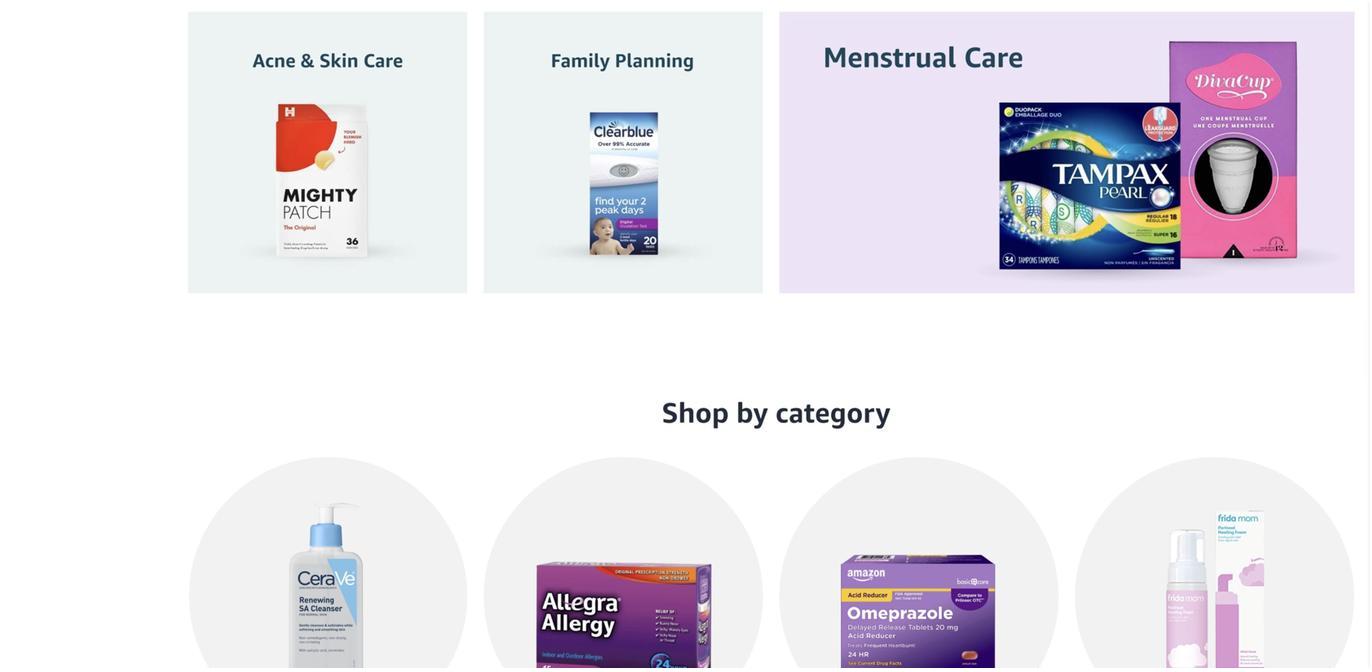 Task type: describe. For each thing, give the bounding box(es) containing it.
family planning image
[[483, 11, 763, 294]]

shop by category image
[[188, 310, 1355, 441]]

allergy image
[[483, 457, 763, 669]]



Task type: vqa. For each thing, say whether or not it's contained in the screenshot.
Family Planning image
yes



Task type: locate. For each thing, give the bounding box(es) containing it.
baby & new parents image
[[1074, 457, 1354, 669]]

1 acne & skin care image from the top
[[188, 11, 467, 294]]

acne & skin care image
[[188, 11, 467, 294], [188, 457, 467, 669]]

amazon private brands image
[[779, 457, 1059, 669]]

menstrual care image
[[779, 11, 1355, 294]]

1 vertical spatial acne & skin care image
[[188, 457, 467, 669]]

2 acne & skin care image from the top
[[188, 457, 467, 669]]

0 vertical spatial acne & skin care image
[[188, 11, 467, 294]]

acne & skin care image for allergy image
[[188, 457, 467, 669]]

acne & skin care image for family planning image
[[188, 11, 467, 294]]



